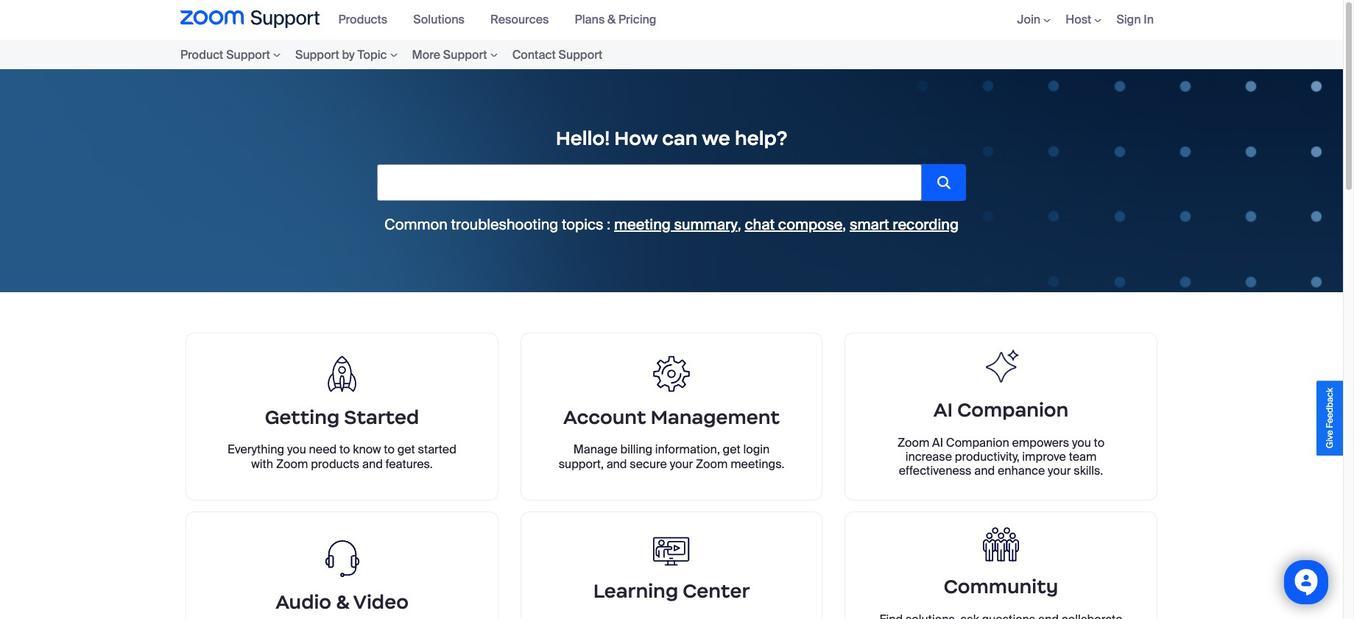 Task type: vqa. For each thing, say whether or not it's contained in the screenshot.


Task type: locate. For each thing, give the bounding box(es) containing it.
1 horizontal spatial get
[[723, 442, 740, 458]]

0 horizontal spatial and
[[362, 456, 383, 472]]

recording
[[893, 215, 959, 234]]

to up skills.
[[1094, 435, 1104, 450]]

plans & pricing
[[575, 12, 656, 28]]

:
[[607, 215, 611, 234]]

menu bar containing products
[[331, 0, 675, 40]]

zoom inside 'everything you need to know to get started with zoom products and features.'
[[276, 456, 308, 472]]

and inside 'everything you need to know to get started with zoom products and features.'
[[362, 456, 383, 472]]

&
[[607, 12, 616, 28], [336, 590, 349, 614]]

support left by
[[295, 47, 339, 62]]

1 support from the left
[[226, 47, 270, 62]]

to right need
[[339, 442, 350, 458]]

support for contact support
[[558, 47, 602, 62]]

and left the features.
[[362, 456, 383, 472]]

, left chat
[[738, 215, 741, 234]]

support right more
[[443, 47, 487, 62]]

you left need
[[287, 442, 306, 458]]

1 horizontal spatial your
[[1048, 463, 1071, 479]]

solutions
[[413, 12, 465, 28]]

1 vertical spatial ai
[[932, 435, 943, 450]]

1 horizontal spatial to
[[384, 442, 395, 458]]

resources link
[[490, 12, 560, 28]]

learning center link
[[521, 512, 822, 619]]

2 horizontal spatial zoom
[[897, 435, 929, 450]]

with
[[251, 456, 273, 472]]

manage billing information, get login support, and secure your zoom meetings.
[[559, 442, 784, 472]]

effectiveness
[[899, 463, 972, 479]]

menu bar
[[331, 0, 675, 40], [995, 0, 1163, 40], [180, 40, 654, 69]]

everything
[[228, 442, 284, 458]]

product
[[180, 47, 223, 62]]

ai companion
[[933, 398, 1069, 422]]

resources
[[490, 12, 549, 28]]

1 horizontal spatial ,
[[843, 215, 846, 234]]

and for getting started
[[362, 456, 383, 472]]

zoom
[[897, 435, 929, 450], [696, 456, 728, 472], [276, 456, 308, 472]]

4 support from the left
[[558, 47, 602, 62]]

support down zoom support "image"
[[226, 47, 270, 62]]

companion up empowers
[[957, 398, 1069, 422]]

0 horizontal spatial you
[[287, 442, 306, 458]]

meetings.
[[731, 456, 784, 472]]

support down plans
[[558, 47, 602, 62]]

to right 'know'
[[384, 442, 395, 458]]

, left smart
[[843, 215, 846, 234]]

zoom right with
[[276, 456, 308, 472]]

2 horizontal spatial to
[[1094, 435, 1104, 450]]

1 horizontal spatial you
[[1072, 435, 1091, 450]]

,
[[738, 215, 741, 234], [843, 215, 846, 234]]

chat
[[745, 215, 775, 234]]

& left video
[[336, 590, 349, 614]]

menu bar containing join
[[995, 0, 1163, 40]]

host
[[1066, 12, 1091, 28]]

Search text field
[[378, 165, 921, 200]]

search image
[[937, 176, 951, 189], [937, 176, 951, 189]]

0 vertical spatial &
[[607, 12, 616, 28]]

get left the started
[[397, 442, 415, 458]]

1 horizontal spatial zoom
[[696, 456, 728, 472]]

companion down ai companion
[[946, 435, 1009, 450]]

0 horizontal spatial your
[[670, 456, 693, 472]]

0 horizontal spatial ,
[[738, 215, 741, 234]]

1 vertical spatial &
[[336, 590, 349, 614]]

3 support from the left
[[443, 47, 487, 62]]

companion
[[957, 398, 1069, 422], [946, 435, 1009, 450]]

learning center
[[593, 580, 750, 603]]

host link
[[1066, 12, 1102, 28]]

team
[[1069, 449, 1097, 465]]

know
[[353, 442, 381, 458]]

1 horizontal spatial &
[[607, 12, 616, 28]]

contact support
[[512, 47, 602, 62]]

troubleshooting
[[451, 215, 558, 234]]

2 get from the left
[[397, 442, 415, 458]]

ai
[[933, 398, 953, 422], [932, 435, 943, 450]]

you
[[1072, 435, 1091, 450], [287, 442, 306, 458]]

zoom for started
[[276, 456, 308, 472]]

1 horizontal spatial and
[[606, 456, 627, 472]]

get left login at bottom
[[723, 442, 740, 458]]

getting started
[[265, 405, 419, 429]]

plans & pricing link
[[575, 12, 667, 28]]

0 horizontal spatial &
[[336, 590, 349, 614]]

you up skills.
[[1072, 435, 1091, 450]]

your
[[670, 456, 693, 472], [1048, 463, 1071, 479]]

you inside 'everything you need to know to get started with zoom products and features.'
[[287, 442, 306, 458]]

and left secure
[[606, 456, 627, 472]]

get
[[723, 442, 740, 458], [397, 442, 415, 458]]

zoom left meetings.
[[696, 456, 728, 472]]

support for product support
[[226, 47, 270, 62]]

learning
[[593, 580, 678, 603]]

audio
[[275, 590, 331, 614]]

community link
[[845, 512, 1157, 619]]

manage
[[573, 442, 618, 458]]

and
[[606, 456, 627, 472], [362, 456, 383, 472], [974, 463, 995, 479]]

your left skills.
[[1048, 463, 1071, 479]]

and left 'enhance'
[[974, 463, 995, 479]]

2 support from the left
[[295, 47, 339, 62]]

ai up increase
[[933, 398, 953, 422]]

& right plans
[[607, 12, 616, 28]]

products link
[[338, 12, 399, 28]]

zoom for management
[[696, 456, 728, 472]]

0 horizontal spatial zoom
[[276, 456, 308, 472]]

menu bar containing product support
[[180, 40, 654, 69]]

1 get from the left
[[723, 442, 740, 458]]

topic
[[357, 47, 387, 62]]

audio & video link
[[186, 512, 498, 619]]

1 vertical spatial companion
[[946, 435, 1009, 450]]

2 horizontal spatial and
[[974, 463, 995, 479]]

plans
[[575, 12, 605, 28]]

zoom inside the manage billing information, get login support, and secure your zoom meetings.
[[696, 456, 728, 472]]

None search field
[[377, 164, 932, 201]]

account
[[563, 405, 646, 429]]

management
[[651, 405, 780, 429]]

to inside zoom ai companion empowers you to increase productivity, improve team effectiveness and enhance your skills.
[[1094, 435, 1104, 450]]

zoom up effectiveness
[[897, 435, 929, 450]]

chat compose link
[[745, 215, 843, 234]]

support
[[226, 47, 270, 62], [295, 47, 339, 62], [443, 47, 487, 62], [558, 47, 602, 62]]

your right secure
[[670, 456, 693, 472]]

main content
[[0, 69, 1343, 619]]

billing
[[620, 442, 652, 458]]

ai up effectiveness
[[932, 435, 943, 450]]

in
[[1144, 12, 1154, 28]]

0 horizontal spatial get
[[397, 442, 415, 458]]

to
[[1094, 435, 1104, 450], [339, 442, 350, 458], [384, 442, 395, 458]]

and inside zoom ai companion empowers you to increase productivity, improve team effectiveness and enhance your skills.
[[974, 463, 995, 479]]



Task type: describe. For each thing, give the bounding box(es) containing it.
smart
[[850, 215, 889, 234]]

product support
[[180, 47, 270, 62]]

zoom ai companion empowers you to increase productivity, improve team effectiveness and enhance your skills.
[[897, 435, 1104, 479]]

and for ai companion
[[974, 463, 995, 479]]

0 vertical spatial ai
[[933, 398, 953, 422]]

login
[[743, 442, 770, 458]]

to for companion
[[1094, 435, 1104, 450]]

increase
[[905, 449, 952, 465]]

productivity,
[[955, 449, 1019, 465]]

can
[[662, 127, 698, 150]]

everything you need to know to get started with zoom products and features.
[[228, 442, 456, 472]]

topics
[[562, 215, 603, 234]]

sign in link
[[1116, 12, 1154, 28]]

companion inside zoom ai companion empowers you to increase productivity, improve team effectiveness and enhance your skills.
[[946, 435, 1009, 450]]

common
[[384, 215, 448, 234]]

clear image
[[921, 178, 932, 189]]

audio & video
[[275, 590, 409, 614]]

summary
[[674, 215, 738, 234]]

video
[[353, 590, 409, 614]]

contact support link
[[505, 45, 610, 64]]

to for started
[[384, 442, 395, 458]]

information,
[[655, 442, 720, 458]]

getting
[[265, 405, 340, 429]]

zoom inside zoom ai companion empowers you to increase productivity, improve team effectiveness and enhance your skills.
[[897, 435, 929, 450]]

your inside zoom ai companion empowers you to increase productivity, improve team effectiveness and enhance your skills.
[[1048, 463, 1071, 479]]

hello!
[[556, 127, 610, 150]]

support by topic link
[[288, 45, 405, 64]]

join link
[[1017, 12, 1051, 28]]

join
[[1017, 12, 1040, 28]]

product support link
[[180, 45, 288, 64]]

products
[[338, 12, 387, 28]]

you inside zoom ai companion empowers you to increase productivity, improve team effectiveness and enhance your skills.
[[1072, 435, 1091, 450]]

more support link
[[405, 45, 505, 64]]

empowers
[[1012, 435, 1069, 450]]

features.
[[386, 456, 433, 472]]

solutions link
[[413, 12, 476, 28]]

help?
[[735, 127, 787, 150]]

we
[[702, 127, 730, 150]]

2 , from the left
[[843, 215, 846, 234]]

ai inside zoom ai companion empowers you to increase productivity, improve team effectiveness and enhance your skills.
[[932, 435, 943, 450]]

and inside the manage billing information, get login support, and secure your zoom meetings.
[[606, 456, 627, 472]]

sign in
[[1116, 12, 1154, 28]]

more support
[[412, 47, 487, 62]]

enhance
[[998, 463, 1045, 479]]

your inside the manage billing information, get login support, and secure your zoom meetings.
[[670, 456, 693, 472]]

contact
[[512, 47, 556, 62]]

0 horizontal spatial to
[[339, 442, 350, 458]]

started
[[344, 405, 419, 429]]

zoom support image
[[180, 10, 320, 29]]

pricing
[[618, 12, 656, 28]]

get inside 'everything you need to know to get started with zoom products and features.'
[[397, 442, 415, 458]]

meeting summary link
[[614, 215, 738, 234]]

compose
[[778, 215, 843, 234]]

get inside the manage billing information, get login support, and secure your zoom meetings.
[[723, 442, 740, 458]]

& for pricing
[[607, 12, 616, 28]]

skills.
[[1074, 463, 1103, 479]]

secure
[[630, 456, 667, 472]]

by
[[342, 47, 355, 62]]

started
[[418, 442, 456, 458]]

1 , from the left
[[738, 215, 741, 234]]

sign
[[1116, 12, 1141, 28]]

meeting
[[614, 215, 671, 234]]

0 vertical spatial companion
[[957, 398, 1069, 422]]

community
[[944, 575, 1058, 598]]

common troubleshooting topics : meeting summary , chat compose , smart recording
[[384, 215, 959, 234]]

how
[[614, 127, 658, 150]]

& for video
[[336, 590, 349, 614]]

support,
[[559, 456, 604, 472]]

smart recording link
[[850, 215, 959, 234]]

products
[[311, 456, 359, 472]]

main content containing hello! how can we help?
[[0, 69, 1343, 619]]

more
[[412, 47, 440, 62]]

support for more support
[[443, 47, 487, 62]]

center
[[683, 580, 750, 603]]

improve
[[1022, 449, 1066, 465]]

account management
[[563, 405, 780, 429]]

need
[[309, 442, 337, 458]]

support by topic
[[295, 47, 387, 62]]

hello! how can we help?
[[556, 127, 787, 150]]



